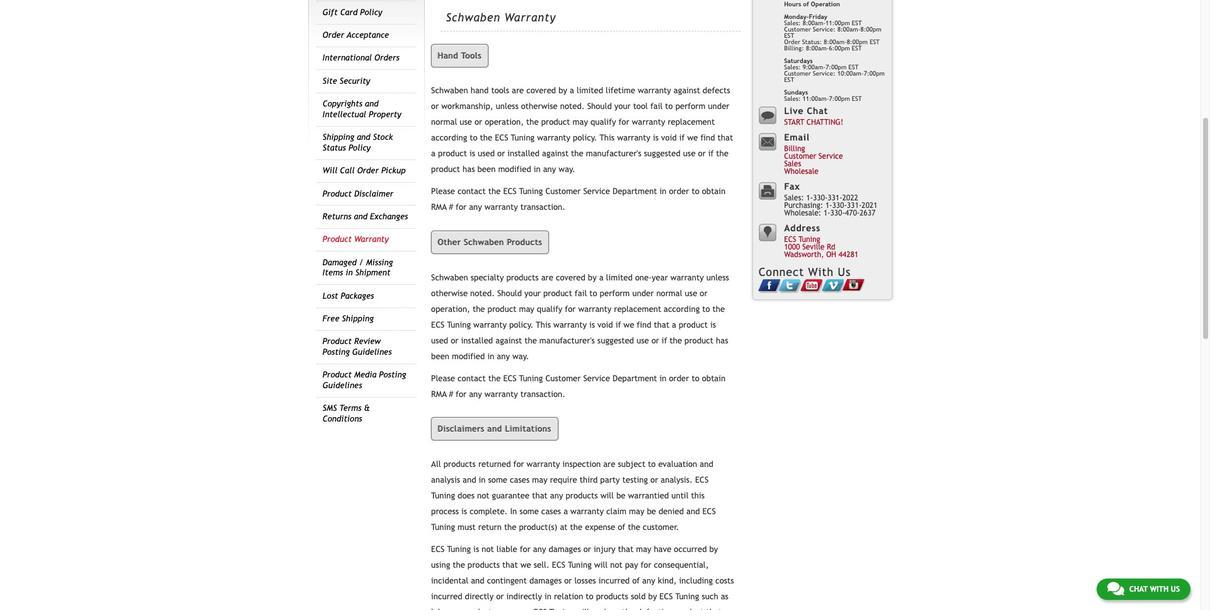 Task type: describe. For each thing, give the bounding box(es) containing it.
disclaimers and limitations
[[438, 424, 552, 434]]

claim
[[606, 507, 627, 516]]

qualify inside schwaben specialty products are covered by a limited one-year warranty unless otherwise noted. should your product fail to perform under normal use or operation, the product may qualify for warranty replacement according to the ecs tuning warranty policy. this warranty is void if we find that a product is used or installed against the manufacturer's suggested use or if the product has been modified in any way.
[[537, 304, 563, 314]]

0 horizontal spatial incurred
[[431, 592, 462, 601]]

consequential,
[[654, 560, 709, 570]]

hours
[[784, 1, 801, 8]]

products up analysis
[[444, 459, 476, 469]]

suggested inside schwaben specialty products are covered by a limited one-year warranty unless otherwise noted. should your product fail to perform under normal use or operation, the product may qualify for warranty replacement according to the ecs tuning warranty policy. this warranty is void if we find that a product is used or installed against the manufacturer's suggested use or if the product has been modified in any way.
[[597, 336, 634, 345]]

schwaben for hand
[[431, 86, 468, 95]]

according inside schwaben hand tools are covered by a limited lifetime warranty against defects or workmanship, unless otherwise noted. should your tool fail to perform under normal use or operation, the product may qualify for warranty replacement according to the ecs tuning warranty policy. this warranty is void if we find that a product is used or installed against the manufacturer's suggested use or if the product has been modified in any way.
[[431, 133, 467, 143]]

by up defective in the right bottom of the page
[[648, 592, 657, 601]]

schwaben hand tools are covered by a limited lifetime warranty against defects or workmanship, unless otherwise noted. should your tool fail to perform under normal use or operation, the product may qualify for warranty replacement according to the ecs tuning warranty policy. this warranty is void if we find that a product is used or installed against the manufacturer's suggested use or if the product has been modified in any way.
[[431, 86, 733, 174]]

operation, inside schwaben specialty products are covered by a limited one-year warranty unless otherwise noted. should your product fail to perform under normal use or operation, the product may qualify for warranty replacement according to the ecs tuning warranty policy. this warranty is void if we find that a product is used or installed against the manufacturer's suggested use or if the product has been modified in any way.
[[431, 304, 470, 314]]

for inside schwaben hand tools are covered by a limited lifetime warranty against defects or workmanship, unless otherwise noted. should your tool fail to perform under normal use or operation, the product may qualify for warranty replacement according to the ecs tuning warranty policy. this warranty is void if we find that a product is used or installed against the manufacturer's suggested use or if the product has been modified in any way.
[[619, 118, 629, 127]]

order acceptance link
[[323, 30, 389, 40]]

tools
[[461, 51, 482, 60]]

sold
[[631, 592, 646, 601]]

are for products
[[541, 273, 553, 282]]

2 order from the top
[[669, 374, 689, 383]]

billing
[[784, 145, 805, 153]]

void inside schwaben specialty products are covered by a limited one-year warranty unless otherwise noted. should your product fail to perform under normal use or operation, the product may qualify for warranty replacement according to the ecs tuning warranty policy. this warranty is void if we find that a product is used or installed against the manufacturer's suggested use or if the product has been modified in any way.
[[598, 320, 613, 329]]

that inside schwaben hand tools are covered by a limited lifetime warranty against defects or workmanship, unless otherwise noted. should your tool fail to perform under normal use or operation, the product may qualify for warranty replacement according to the ecs tuning warranty policy. this warranty is void if we find that a product is used or installed against the manufacturer's suggested use or if the product has been modified in any way.
[[718, 133, 733, 143]]

may inside schwaben hand tools are covered by a limited lifetime warranty against defects or workmanship, unless otherwise noted. should your tool fail to perform under normal use or operation, the product may qualify for warranty replacement according to the ecs tuning warranty policy. this warranty is void if we find that a product is used or installed against the manufacturer's suggested use or if the product has been modified in any way.
[[573, 118, 588, 127]]

limited for lifetime
[[577, 86, 603, 95]]

ecs tuning is not liable for any damages or injury that may have occurred by using the products that we sell. ecs tuning will not pay for consequential, incidental and contingent damages or losses incurred of any kind, including costs incurred directly or indirectly in relation to products sold by ecs tuning such as labor or product coverage. ecs tuning will replace the defective product 
[[431, 545, 734, 610]]

product review posting guidelines
[[323, 337, 392, 357]]

0 horizontal spatial 331-
[[828, 194, 843, 203]]

1 order from the top
[[669, 187, 689, 196]]

by inside schwaben specialty products are covered by a limited one-year warranty unless otherwise noted. should your product fail to perform under normal use or operation, the product may qualify for warranty replacement according to the ecs tuning warranty policy. this warranty is void if we find that a product is used or installed against the manufacturer's suggested use or if the product has been modified in any way.
[[588, 273, 597, 282]]

connect with us
[[759, 265, 851, 279]]

customer inside email billing customer service sales wholesale
[[784, 152, 816, 161]]

1 horizontal spatial 331-
[[847, 201, 862, 210]]

media
[[354, 370, 377, 380]]

ecs inside schwaben hand tools are covered by a limited lifetime warranty against defects or workmanship, unless otherwise noted. should your tool fail to perform under normal use or operation, the product may qualify for warranty replacement according to the ecs tuning warranty policy. this warranty is void if we find that a product is used or installed against the manufacturer's suggested use or if the product has been modified in any way.
[[495, 133, 508, 143]]

items
[[323, 268, 343, 278]]

7:00pm down 6:00pm
[[826, 64, 847, 71]]

for inside all products returned for warranty inspection are subject to evaluation and analysis and in some cases may require third party testing or analysis. ecs tuning does not guarantee that any products will be warrantied until this process is complete. in some cases a warranty claim may be denied and ecs tuning must return the product(s) at the expense of the customer.
[[513, 459, 524, 469]]

unless inside schwaben hand tools are covered by a limited lifetime warranty against defects or workmanship, unless otherwise noted. should your tool fail to perform under normal use or operation, the product may qualify for warranty replacement according to the ecs tuning warranty policy. this warranty is void if we find that a product is used or installed against the manufacturer's suggested use or if the product has been modified in any way.
[[496, 102, 519, 111]]

2 transaction. from the top
[[520, 389, 566, 399]]

contingent
[[487, 576, 527, 586]]

by inside schwaben hand tools are covered by a limited lifetime warranty against defects or workmanship, unless otherwise noted. should your tool fail to perform under normal use or operation, the product may qualify for warranty replacement according to the ecs tuning warranty policy. this warranty is void if we find that a product is used or installed against the manufacturer's suggested use or if the product has been modified in any way.
[[559, 86, 567, 95]]

shipment
[[355, 268, 391, 278]]

indirectly
[[506, 592, 542, 601]]

sms terms & conditions link
[[323, 404, 370, 423]]

defective
[[637, 608, 672, 610]]

against inside schwaben specialty products are covered by a limited one-year warranty unless otherwise noted. should your product fail to perform under normal use or operation, the product may qualify for warranty replacement according to the ecs tuning warranty policy. this warranty is void if we find that a product is used or installed against the manufacturer's suggested use or if the product has been modified in any way.
[[496, 336, 522, 345]]

coverage.
[[495, 608, 531, 610]]

replace
[[592, 608, 620, 610]]

modified inside schwaben specialty products are covered by a limited one-year warranty unless otherwise noted. should your product fail to perform under normal use or operation, the product may qualify for warranty replacement according to the ecs tuning warranty policy. this warranty is void if we find that a product is used or installed against the manufacturer's suggested use or if the product has been modified in any way.
[[452, 352, 485, 361]]

1 please contact the ecs tuning customer service department in order to obtain rma # for any warranty transaction. from the top
[[431, 187, 726, 212]]

policy. inside schwaben hand tools are covered by a limited lifetime warranty against defects or workmanship, unless otherwise noted. should your tool fail to perform under normal use or operation, the product may qualify for warranty replacement according to the ecs tuning warranty policy. this warranty is void if we find that a product is used or installed against the manufacturer's suggested use or if the product has been modified in any way.
[[573, 133, 597, 143]]

chat with us link
[[1097, 579, 1191, 600]]

product warranty
[[323, 235, 389, 244]]

2 horizontal spatial against
[[674, 86, 700, 95]]

8:00am- up status:
[[803, 20, 826, 26]]

costs
[[716, 576, 734, 586]]

1 sales: from the top
[[784, 20, 801, 26]]

1- up 'wholesale:'
[[806, 194, 813, 203]]

complete.
[[470, 507, 508, 516]]

of inside ecs tuning is not liable for any damages or injury that may have occurred by using the products that we sell. ecs tuning will not pay for consequential, incidental and contingent damages or losses incurred of any kind, including costs incurred directly or indirectly in relation to products sold by ecs tuning such as labor or product coverage. ecs tuning will replace the defective product
[[632, 576, 640, 586]]

schwaben warranty
[[446, 11, 556, 24]]

schwaben specialty products are covered by a limited one-year warranty unless otherwise noted. should your product fail to perform under normal use or operation, the product may qualify for warranty replacement according to the ecs tuning warranty policy. this warranty is void if we find that a product is used or installed against the manufacturer's suggested use or if the product has been modified in any way.
[[431, 273, 729, 361]]

330- up 'wholesale:'
[[813, 194, 828, 203]]

1 vertical spatial against
[[542, 149, 569, 159]]

sales
[[784, 160, 801, 169]]

party
[[600, 475, 620, 485]]

1 vertical spatial shipping
[[342, 314, 374, 323]]

1 # from the top
[[449, 203, 453, 212]]

covered for noted.
[[527, 86, 556, 95]]

site
[[323, 76, 337, 86]]

friday
[[809, 13, 828, 20]]

any inside schwaben hand tools are covered by a limited lifetime warranty against defects or workmanship, unless otherwise noted. should your tool fail to perform under normal use or operation, the product may qualify for warranty replacement according to the ecs tuning warranty policy. this warranty is void if we find that a product is used or installed against the manufacturer's suggested use or if the product has been modified in any way.
[[543, 165, 556, 174]]

will call order pickup link
[[323, 166, 406, 175]]

sms terms & conditions
[[323, 404, 370, 423]]

monday-
[[784, 13, 809, 20]]

and left limitations
[[488, 424, 502, 434]]

other
[[438, 238, 461, 247]]

rd
[[827, 243, 836, 252]]

have
[[654, 545, 672, 554]]

product for product disclaimer
[[323, 189, 352, 198]]

all
[[431, 459, 441, 469]]

0 vertical spatial cases
[[510, 475, 530, 485]]

international
[[323, 53, 372, 63]]

tuning inside address ecs tuning 1000 seville rd wadsworth, oh 44281
[[799, 235, 820, 244]]

orders
[[374, 53, 399, 63]]

2 # from the top
[[449, 389, 453, 399]]

property
[[369, 110, 401, 119]]

we inside schwaben hand tools are covered by a limited lifetime warranty against defects or workmanship, unless otherwise noted. should your tool fail to perform under normal use or operation, the product may qualify for warranty replacement according to the ecs tuning warranty policy. this warranty is void if we find that a product is used or installed against the manufacturer's suggested use or if the product has been modified in any way.
[[687, 133, 698, 143]]

lost
[[323, 291, 338, 300]]

other schwaben products
[[438, 238, 543, 247]]

shipping and stock status policy link
[[323, 133, 393, 152]]

return
[[478, 522, 502, 532]]

order inside hours of operation monday-friday sales: 8:00am-11:00pm est customer service: 8:00am-8:00pm est order status: 8:00am-8:00pm est billing: 8:00am-6:00pm est saturdays sales: 9:00am-7:00pm est customer service: 10:00am-7:00pm est sundays sales: 11:00am-7:00pm est
[[784, 38, 800, 45]]

copyrights and intellectual property
[[323, 99, 401, 119]]

to inside all products returned for warranty inspection are subject to evaluation and analysis and in some cases may require third party testing or analysis. ecs tuning does not guarantee that any products will be warrantied until this process is complete. in some cases a warranty claim may be denied and ecs tuning must return the product(s) at the expense of the customer.
[[648, 459, 656, 469]]

suggested inside schwaben hand tools are covered by a limited lifetime warranty against defects or workmanship, unless otherwise noted. should your tool fail to perform under normal use or operation, the product may qualify for warranty replacement according to the ecs tuning warranty policy. this warranty is void if we find that a product is used or installed against the manufacturer's suggested use or if the product has been modified in any way.
[[644, 149, 681, 159]]

2 contact from the top
[[458, 374, 486, 383]]

ecs inside address ecs tuning 1000 seville rd wadsworth, oh 44281
[[784, 235, 797, 244]]

and up does
[[463, 475, 476, 485]]

pay
[[625, 560, 638, 570]]

customer.
[[643, 522, 679, 532]]

in inside schwaben specialty products are covered by a limited one-year warranty unless otherwise noted. should your product fail to perform under normal use or operation, the product may qualify for warranty replacement according to the ecs tuning warranty policy. this warranty is void if we find that a product is used or installed against the manufacturer's suggested use or if the product has been modified in any way.
[[488, 352, 494, 361]]

site security
[[323, 76, 370, 86]]

address
[[784, 222, 821, 233]]

8:00am- down 11:00pm at top
[[824, 38, 847, 45]]

11:00am-
[[803, 95, 829, 102]]

product disclaimer
[[323, 189, 394, 198]]

limited for one-
[[606, 273, 633, 282]]

9:00am-
[[803, 64, 826, 71]]

incidental
[[431, 576, 469, 586]]

ecs inside schwaben specialty products are covered by a limited one-year warranty unless otherwise noted. should your product fail to perform under normal use or operation, the product may qualify for warranty replacement according to the ecs tuning warranty policy. this warranty is void if we find that a product is used or installed against the manufacturer's suggested use or if the product has been modified in any way.
[[431, 320, 445, 329]]

shipping inside shipping and stock status policy
[[323, 133, 354, 142]]

1 vertical spatial some
[[520, 507, 539, 516]]

2 vertical spatial service
[[583, 374, 610, 383]]

way. inside schwaben specialty products are covered by a limited one-year warranty unless otherwise noted. should your product fail to perform under normal use or operation, the product may qualify for warranty replacement according to the ecs tuning warranty policy. this warranty is void if we find that a product is used or installed against the manufacturer's suggested use or if the product has been modified in any way.
[[512, 352, 529, 361]]

7:00pm down '10:00am-'
[[829, 95, 850, 102]]

sundays
[[784, 89, 808, 96]]

warranty for schwaben warranty
[[505, 11, 556, 24]]

live chat start chatting!
[[784, 105, 844, 127]]

should inside schwaben hand tools are covered by a limited lifetime warranty against defects or workmanship, unless otherwise noted. should your tool fail to perform under normal use or operation, the product may qualify for warranty replacement according to the ecs tuning warranty policy. this warranty is void if we find that a product is used or installed against the manufacturer's suggested use or if the product has been modified in any way.
[[587, 102, 612, 111]]

been inside schwaben hand tools are covered by a limited lifetime warranty against defects or workmanship, unless otherwise noted. should your tool fail to perform under normal use or operation, the product may qualify for warranty replacement according to the ecs tuning warranty policy. this warranty is void if we find that a product is used or installed against the manufacturer's suggested use or if the product has been modified in any way.
[[477, 165, 496, 174]]

tuning inside schwaben hand tools are covered by a limited lifetime warranty against defects or workmanship, unless otherwise noted. should your tool fail to perform under normal use or operation, the product may qualify for warranty replacement according to the ecs tuning warranty policy. this warranty is void if we find that a product is used or installed against the manufacturer's suggested use or if the product has been modified in any way.
[[511, 133, 535, 143]]

products down "third"
[[566, 491, 598, 500]]

us for chat with us
[[1171, 585, 1180, 594]]

address ecs tuning 1000 seville rd wadsworth, oh 44281
[[784, 222, 859, 259]]

according inside schwaben specialty products are covered by a limited one-year warranty unless otherwise noted. should your product fail to perform under normal use or operation, the product may qualify for warranty replacement according to the ecs tuning warranty policy. this warranty is void if we find that a product is used or installed against the manufacturer's suggested use or if the product has been modified in any way.
[[664, 304, 700, 314]]

under inside schwaben hand tools are covered by a limited lifetime warranty against defects or workmanship, unless otherwise noted. should your tool fail to perform under normal use or operation, the product may qualify for warranty replacement according to the ecs tuning warranty policy. this warranty is void if we find that a product is used or installed against the manufacturer's suggested use or if the product has been modified in any way.
[[708, 102, 730, 111]]

product for product warranty
[[323, 235, 352, 244]]

1 vertical spatial will
[[594, 560, 608, 570]]

1 vertical spatial damages
[[529, 576, 562, 586]]

this
[[691, 491, 705, 500]]

schwaben for specialty
[[431, 273, 468, 282]]

review
[[354, 337, 381, 346]]

otherwise inside schwaben specialty products are covered by a limited one-year warranty unless otherwise noted. should your product fail to perform under normal use or operation, the product may qualify for warranty replacement according to the ecs tuning warranty policy. this warranty is void if we find that a product is used or installed against the manufacturer's suggested use or if the product has been modified in any way.
[[431, 288, 468, 298]]

product media posting guidelines link
[[323, 370, 406, 390]]

1 vertical spatial cases
[[541, 507, 561, 516]]

limitations
[[505, 424, 552, 434]]

fax sales: 1-330-331-2022 purchasing: 1-330-331-2021 wholesale: 1-330-470-2637
[[784, 181, 878, 218]]

products inside schwaben specialty products are covered by a limited one-year warranty unless otherwise noted. should your product fail to perform under normal use or operation, the product may qualify for warranty replacement according to the ecs tuning warranty policy. this warranty is void if we find that a product is used or installed against the manufacturer's suggested use or if the product has been modified in any way.
[[506, 273, 539, 282]]

are inside all products returned for warranty inspection are subject to evaluation and analysis and in some cases may require third party testing or analysis. ecs tuning does not guarantee that any products will be warrantied until this process is complete. in some cases a warranty claim may be denied and ecs tuning must return the product(s) at the expense of the customer.
[[603, 459, 616, 469]]

8:00am- up 6:00pm
[[838, 26, 861, 33]]

disclaimers
[[438, 424, 485, 434]]

comments image
[[1107, 581, 1125, 596]]

until
[[671, 491, 689, 500]]

expense
[[585, 522, 615, 532]]

tuning inside schwaben specialty products are covered by a limited one-year warranty unless otherwise noted. should your product fail to perform under normal use or operation, the product may qualify for warranty replacement according to the ecs tuning warranty policy. this warranty is void if we find that a product is used or installed against the manufacturer's suggested use or if the product has been modified in any way.
[[447, 320, 471, 329]]

may inside schwaben specialty products are covered by a limited one-year warranty unless otherwise noted. should your product fail to perform under normal use or operation, the product may qualify for warranty replacement according to the ecs tuning warranty policy. this warranty is void if we find that a product is used or installed against the manufacturer's suggested use or if the product has been modified in any way.
[[519, 304, 534, 314]]

may inside ecs tuning is not liable for any damages or injury that may have occurred by using the products that we sell. ecs tuning will not pay for consequential, incidental and contingent damages or losses incurred of any kind, including costs incurred directly or indirectly in relation to products sold by ecs tuning such as labor or product coverage. ecs tuning will replace the defective product
[[636, 545, 652, 554]]

is inside ecs tuning is not liable for any damages or injury that may have occurred by using the products that we sell. ecs tuning will not pay for consequential, incidental and contingent damages or losses incurred of any kind, including costs incurred directly or indirectly in relation to products sold by ecs tuning such as labor or product coverage. ecs tuning will replace the defective product
[[473, 545, 479, 554]]

does
[[458, 491, 475, 500]]

will call order pickup
[[323, 166, 406, 175]]

way. inside schwaben hand tools are covered by a limited lifetime warranty against defects or workmanship, unless otherwise noted. should your tool fail to perform under normal use or operation, the product may qualify for warranty replacement according to the ecs tuning warranty policy. this warranty is void if we find that a product is used or installed against the manufacturer's suggested use or if the product has been modified in any way.
[[559, 165, 575, 174]]

1 rma from the top
[[431, 203, 447, 212]]

lifetime
[[606, 86, 635, 95]]

1 service: from the top
[[813, 26, 836, 33]]

using
[[431, 560, 450, 570]]

your inside schwaben specialty products are covered by a limited one-year warranty unless otherwise noted. should your product fail to perform under normal use or operation, the product may qualify for warranty replacement according to the ecs tuning warranty policy. this warranty is void if we find that a product is used or installed against the manufacturer's suggested use or if the product has been modified in any way.
[[525, 288, 541, 298]]

to inside ecs tuning is not liable for any damages or injury that may have occurred by using the products that we sell. ecs tuning will not pay for consequential, incidental and contingent damages or losses incurred of any kind, including costs incurred directly or indirectly in relation to products sold by ecs tuning such as labor or product coverage. ecs tuning will replace the defective product
[[586, 592, 594, 601]]

occurred
[[674, 545, 707, 554]]

has inside schwaben specialty products are covered by a limited one-year warranty unless otherwise noted. should your product fail to perform under normal use or operation, the product may qualify for warranty replacement according to the ecs tuning warranty policy. this warranty is void if we find that a product is used or installed against the manufacturer's suggested use or if the product has been modified in any way.
[[716, 336, 728, 345]]

kind,
[[658, 576, 677, 586]]

and inside shipping and stock status policy
[[357, 133, 370, 142]]

products down liable
[[468, 560, 500, 570]]

44281
[[839, 250, 859, 259]]

1 horizontal spatial be
[[647, 507, 656, 516]]

schwaben for warranty
[[446, 11, 501, 24]]

0 horizontal spatial order
[[323, 30, 344, 40]]

we inside ecs tuning is not liable for any damages or injury that may have occurred by using the products that we sell. ecs tuning will not pay for consequential, incidental and contingent damages or losses incurred of any kind, including costs incurred directly or indirectly in relation to products sold by ecs tuning such as labor or product coverage. ecs tuning will replace the defective product
[[520, 560, 531, 570]]

all products returned for warranty inspection are subject to evaluation and analysis and in some cases may require third party testing or analysis. ecs tuning does not guarantee that any products will be warrantied until this process is complete. in some cases a warranty claim may be denied and ecs tuning must return the product(s) at the expense of the customer.
[[431, 459, 716, 532]]

1 vertical spatial not
[[482, 545, 494, 554]]

2 department from the top
[[613, 374, 657, 383]]

and down this
[[686, 507, 700, 516]]

1 horizontal spatial incurred
[[599, 576, 630, 586]]

losses
[[575, 576, 596, 586]]

chatting!
[[807, 118, 844, 127]]

in inside all products returned for warranty inspection are subject to evaluation and analysis and in some cases may require third party testing or analysis. ecs tuning does not guarantee that any products will be warrantied until this process is complete. in some cases a warranty claim may be denied and ecs tuning must return the product(s) at the expense of the customer.
[[479, 475, 486, 485]]

posting for product review posting guidelines
[[323, 347, 350, 357]]

email
[[784, 132, 810, 142]]

1000
[[784, 243, 800, 252]]

liable
[[497, 545, 517, 554]]

/
[[359, 258, 364, 267]]

and inside ecs tuning is not liable for any damages or injury that may have occurred by using the products that we sell. ecs tuning will not pay for consequential, incidental and contingent damages or losses incurred of any kind, including costs incurred directly or indirectly in relation to products sold by ecs tuning such as labor or product coverage. ecs tuning will replace the defective product
[[471, 576, 485, 586]]

find inside schwaben specialty products are covered by a limited one-year warranty unless otherwise noted. should your product fail to perform under normal use or operation, the product may qualify for warranty replacement according to the ecs tuning warranty policy. this warranty is void if we find that a product is used or installed against the manufacturer's suggested use or if the product has been modified in any way.
[[637, 320, 652, 329]]

chat inside chat with us link
[[1130, 585, 1148, 594]]

denied
[[659, 507, 684, 516]]

find inside schwaben hand tools are covered by a limited lifetime warranty against defects or workmanship, unless otherwise noted. should your tool fail to perform under normal use or operation, the product may qualify for warranty replacement according to the ecs tuning warranty policy. this warranty is void if we find that a product is used or installed against the manufacturer's suggested use or if the product has been modified in any way.
[[701, 133, 715, 143]]

1 please from the top
[[431, 187, 455, 196]]

modified inside schwaben hand tools are covered by a limited lifetime warranty against defects or workmanship, unless otherwise noted. should your tool fail to perform under normal use or operation, the product may qualify for warranty replacement according to the ecs tuning warranty policy. this warranty is void if we find that a product is used or installed against the manufacturer's suggested use or if the product has been modified in any way.
[[498, 165, 531, 174]]

that up contingent
[[502, 560, 518, 570]]

0 vertical spatial damages
[[549, 545, 581, 554]]

2022
[[843, 194, 858, 203]]

0 horizontal spatial be
[[616, 491, 626, 500]]

sales link
[[784, 160, 801, 169]]

fax
[[784, 181, 800, 192]]

otherwise inside schwaben hand tools are covered by a limited lifetime warranty against defects or workmanship, unless otherwise noted. should your tool fail to perform under normal use or operation, the product may qualify for warranty replacement according to the ecs tuning warranty policy. this warranty is void if we find that a product is used or installed against the manufacturer's suggested use or if the product has been modified in any way.
[[521, 102, 558, 111]]

been inside schwaben specialty products are covered by a limited one-year warranty unless otherwise noted. should your product fail to perform under normal use or operation, the product may qualify for warranty replacement according to the ecs tuning warranty policy. this warranty is void if we find that a product is used or installed against the manufacturer's suggested use or if the product has been modified in any way.
[[431, 352, 450, 361]]

470-
[[845, 209, 860, 218]]

guidelines for media
[[323, 381, 362, 390]]

covered for product
[[556, 273, 586, 282]]

in inside schwaben hand tools are covered by a limited lifetime warranty against defects or workmanship, unless otherwise noted. should your tool fail to perform under normal use or operation, the product may qualify for warranty replacement according to the ecs tuning warranty policy. this warranty is void if we find that a product is used or installed against the manufacturer's suggested use or if the product has been modified in any way.
[[534, 165, 541, 174]]

us for connect with us
[[838, 265, 851, 279]]

2 please from the top
[[431, 374, 455, 383]]

international orders link
[[323, 53, 399, 63]]

lost packages link
[[323, 291, 374, 300]]

replacement inside schwaben specialty products are covered by a limited one-year warranty unless otherwise noted. should your product fail to perform under normal use or operation, the product may qualify for warranty replacement according to the ecs tuning warranty policy. this warranty is void if we find that a product is used or installed against the manufacturer's suggested use or if the product has been modified in any way.
[[614, 304, 661, 314]]



Task type: vqa. For each thing, say whether or not it's contained in the screenshot.
Chat inside "link"
yes



Task type: locate. For each thing, give the bounding box(es) containing it.
0 horizontal spatial qualify
[[537, 304, 563, 314]]

0 vertical spatial of
[[803, 1, 809, 8]]

4 product from the top
[[323, 370, 352, 380]]

limited inside schwaben hand tools are covered by a limited lifetime warranty against defects or workmanship, unless otherwise noted. should your tool fail to perform under normal use or operation, the product may qualify for warranty replacement according to the ecs tuning warranty policy. this warranty is void if we find that a product is used or installed against the manufacturer's suggested use or if the product has been modified in any way.
[[577, 86, 603, 95]]

1 vertical spatial transaction.
[[520, 389, 566, 399]]

will inside all products returned for warranty inspection are subject to evaluation and analysis and in some cases may require third party testing or analysis. ecs tuning does not guarantee that any products will be warrantied until this process is complete. in some cases a warranty claim may be denied and ecs tuning must return the product(s) at the expense of the customer.
[[601, 491, 614, 500]]

sales: down billing:
[[784, 64, 801, 71]]

manufacturer's
[[586, 149, 642, 159], [539, 336, 595, 345]]

1 horizontal spatial limited
[[606, 273, 633, 282]]

service inside email billing customer service sales wholesale
[[819, 152, 843, 161]]

fail
[[650, 102, 663, 111], [575, 288, 587, 298]]

cases
[[510, 475, 530, 485], [541, 507, 561, 516]]

should inside schwaben specialty products are covered by a limited one-year warranty unless otherwise noted. should your product fail to perform under normal use or operation, the product may qualify for warranty replacement according to the ecs tuning warranty policy. this warranty is void if we find that a product is used or installed against the manufacturer's suggested use or if the product has been modified in any way.
[[497, 288, 522, 298]]

schwaben down other
[[431, 273, 468, 282]]

hand
[[438, 51, 459, 60]]

0 vertical spatial used
[[478, 149, 495, 159]]

schwaben up 'workmanship,'
[[431, 86, 468, 95]]

such
[[702, 592, 718, 601]]

1 horizontal spatial us
[[1171, 585, 1180, 594]]

product review posting guidelines link
[[323, 337, 392, 357]]

not left pay
[[610, 560, 623, 570]]

gift card policy
[[323, 7, 382, 17]]

of inside hours of operation monday-friday sales: 8:00am-11:00pm est customer service: 8:00am-8:00pm est order status: 8:00am-8:00pm est billing: 8:00am-6:00pm est saturdays sales: 9:00am-7:00pm est customer service: 10:00am-7:00pm est sundays sales: 11:00am-7:00pm est
[[803, 1, 809, 8]]

1 vertical spatial replacement
[[614, 304, 661, 314]]

by left one-
[[588, 273, 597, 282]]

0 vertical spatial qualify
[[591, 118, 616, 127]]

0 horizontal spatial normal
[[431, 118, 457, 127]]

card
[[340, 7, 358, 17]]

analysis.
[[661, 475, 693, 485]]

replacement down the defects
[[668, 118, 715, 127]]

3 sales: from the top
[[784, 95, 801, 102]]

returns and exchanges
[[323, 212, 408, 221]]

1 vertical spatial normal
[[656, 288, 682, 298]]

us down 44281
[[838, 265, 851, 279]]

rma up disclaimers
[[431, 389, 447, 399]]

acceptance
[[347, 30, 389, 40]]

330-
[[813, 194, 828, 203], [832, 201, 847, 210], [831, 209, 845, 218]]

has inside schwaben hand tools are covered by a limited lifetime warranty against defects or workmanship, unless otherwise noted. should your tool fail to perform under normal use or operation, the product may qualify for warranty replacement according to the ecs tuning warranty policy. this warranty is void if we find that a product is used or installed against the manufacturer's suggested use or if the product has been modified in any way.
[[463, 165, 475, 174]]

exchanges
[[370, 212, 408, 221]]

0 vertical spatial unless
[[496, 102, 519, 111]]

policy inside shipping and stock status policy
[[349, 143, 371, 152]]

product up returns
[[323, 189, 352, 198]]

product inside product review posting guidelines
[[323, 337, 352, 346]]

0 horizontal spatial installed
[[461, 336, 493, 345]]

3 product from the top
[[323, 337, 352, 346]]

0 horizontal spatial perform
[[600, 288, 630, 298]]

1 vertical spatial us
[[1171, 585, 1180, 594]]

or
[[431, 102, 439, 111], [475, 118, 482, 127], [497, 149, 505, 159], [698, 149, 706, 159], [700, 288, 708, 298], [451, 336, 459, 345], [652, 336, 659, 345], [651, 475, 658, 485], [584, 545, 591, 554], [564, 576, 572, 586], [496, 592, 504, 601], [453, 608, 461, 610]]

1 vertical spatial 8:00pm
[[847, 38, 868, 45]]

1 vertical spatial chat
[[1130, 585, 1148, 594]]

product inside product media posting guidelines
[[323, 370, 352, 380]]

any inside schwaben specialty products are covered by a limited one-year warranty unless otherwise noted. should your product fail to perform under normal use or operation, the product may qualify for warranty replacement according to the ecs tuning warranty policy. this warranty is void if we find that a product is used or installed against the manufacturer's suggested use or if the product has been modified in any way.
[[497, 352, 510, 361]]

order left status:
[[784, 38, 800, 45]]

stock
[[373, 133, 393, 142]]

1 vertical spatial limited
[[606, 273, 633, 282]]

is inside all products returned for warranty inspection are subject to evaluation and analysis and in some cases may require third party testing or analysis. ecs tuning does not guarantee that any products will be warrantied until this process is complete. in some cases a warranty claim may be denied and ecs tuning must return the product(s) at the expense of the customer.
[[461, 507, 467, 516]]

0 horizontal spatial limited
[[577, 86, 603, 95]]

1 horizontal spatial cases
[[541, 507, 561, 516]]

posting inside product media posting guidelines
[[379, 370, 406, 380]]

1 obtain from the top
[[702, 187, 726, 196]]

service
[[819, 152, 843, 161], [583, 187, 610, 196], [583, 374, 610, 383]]

in inside damaged / missing items in shipment
[[346, 268, 353, 278]]

relation
[[554, 592, 583, 601]]

be
[[616, 491, 626, 500], [647, 507, 656, 516]]

6:00pm
[[829, 45, 850, 52]]

2 please contact the ecs tuning customer service department in order to obtain rma # for any warranty transaction. from the top
[[431, 374, 726, 399]]

0 horizontal spatial cases
[[510, 475, 530, 485]]

0 horizontal spatial are
[[512, 86, 524, 95]]

as
[[721, 592, 729, 601]]

of down claim
[[618, 522, 625, 532]]

0 horizontal spatial way.
[[512, 352, 529, 361]]

0 vertical spatial warranty
[[505, 11, 556, 24]]

will down party
[[601, 491, 614, 500]]

0 vertical spatial should
[[587, 102, 612, 111]]

please contact the ecs tuning customer service department in order to obtain rma # for any warranty transaction.
[[431, 187, 726, 212], [431, 374, 726, 399]]

8:00pm right 11:00pm at top
[[861, 26, 882, 33]]

perform inside schwaben hand tools are covered by a limited lifetime warranty against defects or workmanship, unless otherwise noted. should your tool fail to perform under normal use or operation, the product may qualify for warranty replacement according to the ecs tuning warranty policy. this warranty is void if we find that a product is used or installed against the manufacturer's suggested use or if the product has been modified in any way.
[[676, 102, 706, 111]]

2 vertical spatial against
[[496, 336, 522, 345]]

1 horizontal spatial under
[[708, 102, 730, 111]]

order
[[323, 30, 344, 40], [784, 38, 800, 45], [357, 166, 379, 175]]

customer
[[784, 26, 811, 33], [784, 70, 811, 77], [784, 152, 816, 161], [546, 187, 581, 196], [546, 374, 581, 383]]

1- right 'wholesale:'
[[824, 209, 831, 218]]

if
[[679, 133, 685, 143], [708, 149, 714, 159], [616, 320, 621, 329], [662, 336, 667, 345]]

testing
[[622, 475, 648, 485]]

wholesale
[[784, 167, 819, 176]]

at
[[560, 522, 568, 532]]

warranty for product warranty
[[354, 235, 389, 244]]

incurred up labor
[[431, 592, 462, 601]]

guidelines inside product media posting guidelines
[[323, 381, 362, 390]]

products up replace
[[596, 592, 628, 601]]

rma
[[431, 203, 447, 212], [431, 389, 447, 399]]

status:
[[802, 38, 822, 45]]

normal inside schwaben specialty products are covered by a limited one-year warranty unless otherwise noted. should your product fail to perform under normal use or operation, the product may qualify for warranty replacement according to the ecs tuning warranty policy. this warranty is void if we find that a product is used or installed against the manufacturer's suggested use or if the product has been modified in any way.
[[656, 288, 682, 298]]

start chatting! link
[[784, 118, 844, 127]]

1 vertical spatial guidelines
[[323, 381, 362, 390]]

perform inside schwaben specialty products are covered by a limited one-year warranty unless otherwise noted. should your product fail to perform under normal use or operation, the product may qualify for warranty replacement according to the ecs tuning warranty policy. this warranty is void if we find that a product is used or installed against the manufacturer's suggested use or if the product has been modified in any way.
[[600, 288, 630, 298]]

0 vertical spatial been
[[477, 165, 496, 174]]

1 horizontal spatial has
[[716, 336, 728, 345]]

rma up other
[[431, 203, 447, 212]]

2 rma from the top
[[431, 389, 447, 399]]

sales: down 'fax'
[[784, 194, 804, 203]]

returned
[[478, 459, 511, 469]]

installed inside schwaben specialty products are covered by a limited one-year warranty unless otherwise noted. should your product fail to perform under normal use or operation, the product may qualify for warranty replacement according to the ecs tuning warranty policy. this warranty is void if we find that a product is used or installed against the manufacturer's suggested use or if the product has been modified in any way.
[[461, 336, 493, 345]]

0 horizontal spatial otherwise
[[431, 288, 468, 298]]

contact up disclaimers
[[458, 374, 486, 383]]

2 vertical spatial not
[[610, 560, 623, 570]]

chat down 11:00am-
[[807, 105, 828, 116]]

noted.
[[560, 102, 585, 111], [470, 288, 495, 298]]

replacement inside schwaben hand tools are covered by a limited lifetime warranty against defects or workmanship, unless otherwise noted. should your tool fail to perform under normal use or operation, the product may qualify for warranty replacement according to the ecs tuning warranty policy. this warranty is void if we find that a product is used or installed against the manufacturer's suggested use or if the product has been modified in any way.
[[668, 118, 715, 127]]

order down gift
[[323, 30, 344, 40]]

in inside ecs tuning is not liable for any damages or injury that may have occurred by using the products that we sell. ecs tuning will not pay for consequential, incidental and contingent damages or losses incurred of any kind, including costs incurred directly or indirectly in relation to products sold by ecs tuning such as labor or product coverage. ecs tuning will replace the defective product
[[545, 592, 552, 601]]

must
[[458, 522, 476, 532]]

that down year
[[654, 320, 670, 329]]

billing:
[[784, 45, 804, 52]]

any inside all products returned for warranty inspection are subject to evaluation and analysis and in some cases may require third party testing or analysis. ecs tuning does not guarantee that any products will be warrantied until this process is complete. in some cases a warranty claim may be denied and ecs tuning must return the product(s) at the expense of the customer.
[[550, 491, 563, 500]]

defects
[[703, 86, 730, 95]]

0 vertical spatial fail
[[650, 102, 663, 111]]

1 horizontal spatial warranty
[[505, 11, 556, 24]]

please up other
[[431, 187, 455, 196]]

are down products
[[541, 273, 553, 282]]

1 horizontal spatial modified
[[498, 165, 531, 174]]

gift
[[323, 7, 338, 17]]

product for product media posting guidelines
[[323, 370, 352, 380]]

policy.
[[573, 133, 597, 143], [509, 320, 534, 329]]

are up party
[[603, 459, 616, 469]]

that up pay
[[618, 545, 634, 554]]

will
[[601, 491, 614, 500], [594, 560, 608, 570], [576, 608, 589, 610]]

1 vertical spatial otherwise
[[431, 288, 468, 298]]

your inside schwaben hand tools are covered by a limited lifetime warranty against defects or workmanship, unless otherwise noted. should your tool fail to perform under normal use or operation, the product may qualify for warranty replacement according to the ecs tuning warranty policy. this warranty is void if we find that a product is used or installed against the manufacturer's suggested use or if the product has been modified in any way.
[[614, 102, 631, 111]]

1 vertical spatial under
[[632, 288, 654, 298]]

0 horizontal spatial some
[[488, 475, 507, 485]]

of right hours
[[803, 1, 809, 8]]

posting inside product review posting guidelines
[[323, 347, 350, 357]]

this
[[600, 133, 615, 143], [536, 320, 551, 329]]

1 vertical spatial are
[[541, 273, 553, 282]]

0 vertical spatial policy
[[360, 7, 382, 17]]

this inside schwaben specialty products are covered by a limited one-year warranty unless otherwise noted. should your product fail to perform under normal use or operation, the product may qualify for warranty replacement according to the ecs tuning warranty policy. this warranty is void if we find that a product is used or installed against the manufacturer's suggested use or if the product has been modified in any way.
[[536, 320, 551, 329]]

that inside all products returned for warranty inspection are subject to evaluation and analysis and in some cases may require third party testing or analysis. ecs tuning does not guarantee that any products will be warrantied until this process is complete. in some cases a warranty claim may be denied and ecs tuning must return the product(s) at the expense of the customer.
[[532, 491, 548, 500]]

product media posting guidelines
[[323, 370, 406, 390]]

2 product from the top
[[323, 235, 352, 244]]

process
[[431, 507, 459, 516]]

of up sold
[[632, 576, 640, 586]]

please up disclaimers
[[431, 374, 455, 383]]

under down one-
[[632, 288, 654, 298]]

according down year
[[664, 304, 700, 314]]

under
[[708, 102, 730, 111], [632, 288, 654, 298]]

posting down free in the bottom of the page
[[323, 347, 350, 357]]

installed inside schwaben hand tools are covered by a limited lifetime warranty against defects or workmanship, unless otherwise noted. should your tool fail to perform under normal use or operation, the product may qualify for warranty replacement according to the ecs tuning warranty policy. this warranty is void if we find that a product is used or installed against the manufacturer's suggested use or if the product has been modified in any way.
[[508, 149, 540, 159]]

1- left 2022
[[826, 201, 832, 210]]

conditions
[[323, 414, 362, 423]]

0 horizontal spatial unless
[[496, 102, 519, 111]]

sell.
[[534, 560, 550, 570]]

0 horizontal spatial according
[[431, 133, 467, 143]]

in
[[510, 507, 517, 516]]

noted. inside schwaben hand tools are covered by a limited lifetime warranty against defects or workmanship, unless otherwise noted. should your tool fail to perform under normal use or operation, the product may qualify for warranty replacement according to the ecs tuning warranty policy. this warranty is void if we find that a product is used or installed against the manufacturer's suggested use or if the product has been modified in any way.
[[560, 102, 585, 111]]

0 vertical spatial service:
[[813, 26, 836, 33]]

analysis
[[431, 475, 460, 485]]

product warranty link
[[323, 235, 389, 244]]

normal down year
[[656, 288, 682, 298]]

with
[[808, 265, 834, 279]]

used inside schwaben specialty products are covered by a limited one-year warranty unless otherwise noted. should your product fail to perform under normal use or operation, the product may qualify for warranty replacement according to the ecs tuning warranty policy. this warranty is void if we find that a product is used or installed against the manufacturer's suggested use or if the product has been modified in any way.
[[431, 336, 448, 345]]

are right tools
[[512, 86, 524, 95]]

0 horizontal spatial replacement
[[614, 304, 661, 314]]

policy up will call order pickup
[[349, 143, 371, 152]]

unless inside schwaben specialty products are covered by a limited one-year warranty unless otherwise noted. should your product fail to perform under normal use or operation, the product may qualify for warranty replacement according to the ecs tuning warranty policy. this warranty is void if we find that a product is used or installed against the manufacturer's suggested use or if the product has been modified in any way.
[[706, 273, 729, 282]]

0 vertical spatial operation,
[[485, 118, 524, 127]]

shipping down packages
[[342, 314, 374, 323]]

damaged
[[323, 258, 357, 267]]

1 product from the top
[[323, 189, 352, 198]]

0 horizontal spatial we
[[520, 560, 531, 570]]

limited inside schwaben specialty products are covered by a limited one-year warranty unless otherwise noted. should your product fail to perform under normal use or operation, the product may qualify for warranty replacement according to the ecs tuning warranty policy. this warranty is void if we find that a product is used or installed against the manufacturer's suggested use or if the product has been modified in any way.
[[606, 273, 633, 282]]

by right occurred
[[709, 545, 718, 554]]

incurred down pay
[[599, 576, 630, 586]]

against
[[674, 86, 700, 95], [542, 149, 569, 159], [496, 336, 522, 345]]

0 vertical spatial 8:00pm
[[861, 26, 882, 33]]

1 horizontal spatial installed
[[508, 149, 540, 159]]

1 horizontal spatial chat
[[1130, 585, 1148, 594]]

hours of operation monday-friday sales: 8:00am-11:00pm est customer service: 8:00am-8:00pm est order status: 8:00am-8:00pm est billing: 8:00am-6:00pm est saturdays sales: 9:00am-7:00pm est customer service: 10:00am-7:00pm est sundays sales: 11:00am-7:00pm est
[[784, 1, 885, 102]]

1 horizontal spatial this
[[600, 133, 615, 143]]

by left lifetime
[[559, 86, 567, 95]]

2 horizontal spatial we
[[687, 133, 698, 143]]

your down lifetime
[[614, 102, 631, 111]]

schwaben right other
[[464, 238, 504, 247]]

a inside all products returned for warranty inspection are subject to evaluation and analysis and in some cases may require third party testing or analysis. ecs tuning does not guarantee that any products will be warrantied until this process is complete. in some cases a warranty claim may be denied and ecs tuning must return the product(s) at the expense of the customer.
[[564, 507, 568, 516]]

void inside schwaben hand tools are covered by a limited lifetime warranty against defects or workmanship, unless otherwise noted. should your tool fail to perform under normal use or operation, the product may qualify for warranty replacement according to the ecs tuning warranty policy. this warranty is void if we find that a product is used or installed against the manufacturer's suggested use or if the product has been modified in any way.
[[661, 133, 677, 143]]

1 vertical spatial service
[[583, 187, 610, 196]]

manufacturer's inside schwaben specialty products are covered by a limited one-year warranty unless otherwise noted. should your product fail to perform under normal use or operation, the product may qualify for warranty replacement according to the ecs tuning warranty policy. this warranty is void if we find that a product is used or installed against the manufacturer's suggested use or if the product has been modified in any way.
[[539, 336, 595, 345]]

2 obtain from the top
[[702, 374, 726, 383]]

guidelines for review
[[352, 347, 392, 357]]

subject
[[618, 459, 646, 469]]

some down returned
[[488, 475, 507, 485]]

are inside schwaben specialty products are covered by a limited one-year warranty unless otherwise noted. should your product fail to perform under normal use or operation, the product may qualify for warranty replacement according to the ecs tuning warranty policy. this warranty is void if we find that a product is used or installed against the manufacturer's suggested use or if the product has been modified in any way.
[[541, 273, 553, 282]]

service: left '10:00am-'
[[813, 70, 836, 77]]

billing link
[[784, 145, 805, 153]]

posting for product media posting guidelines
[[379, 370, 406, 380]]

terms
[[340, 404, 362, 413]]

sales: up live
[[784, 95, 801, 102]]

operation, inside schwaben hand tools are covered by a limited lifetime warranty against defects or workmanship, unless otherwise noted. should your tool fail to perform under normal use or operation, the product may qualify for warranty replacement according to the ecs tuning warranty policy. this warranty is void if we find that a product is used or installed against the manufacturer's suggested use or if the product has been modified in any way.
[[485, 118, 524, 127]]

product for product review posting guidelines
[[323, 337, 352, 346]]

manufacturer's inside schwaben hand tools are covered by a limited lifetime warranty against defects or workmanship, unless otherwise noted. should your tool fail to perform under normal use or operation, the product may qualify for warranty replacement according to the ecs tuning warranty policy. this warranty is void if we find that a product is used or installed against the manufacturer's suggested use or if the product has been modified in any way.
[[586, 149, 642, 159]]

schwaben inside schwaben hand tools are covered by a limited lifetime warranty against defects or workmanship, unless otherwise noted. should your tool fail to perform under normal use or operation, the product may qualify for warranty replacement according to the ecs tuning warranty policy. this warranty is void if we find that a product is used or installed against the manufacturer's suggested use or if the product has been modified in any way.
[[431, 86, 468, 95]]

0 horizontal spatial suggested
[[597, 336, 634, 345]]

operation,
[[485, 118, 524, 127], [431, 304, 470, 314]]

330- down 2022
[[831, 209, 845, 218]]

2 vertical spatial are
[[603, 459, 616, 469]]

2 horizontal spatial are
[[603, 459, 616, 469]]

and inside the copyrights and intellectual property
[[365, 99, 379, 109]]

chat inside live chat start chatting!
[[807, 105, 828, 116]]

cases up at
[[541, 507, 561, 516]]

cases up guarantee
[[510, 475, 530, 485]]

1 horizontal spatial otherwise
[[521, 102, 558, 111]]

1 horizontal spatial suggested
[[644, 149, 681, 159]]

schwaben inside schwaben specialty products are covered by a limited one-year warranty unless otherwise noted. should your product fail to perform under normal use or operation, the product may qualify for warranty replacement according to the ecs tuning warranty policy. this warranty is void if we find that a product is used or installed against the manufacturer's suggested use or if the product has been modified in any way.
[[431, 273, 468, 282]]

0 vertical spatial against
[[674, 86, 700, 95]]

1 vertical spatial your
[[525, 288, 541, 298]]

damages down sell.
[[529, 576, 562, 586]]

0 vertical spatial posting
[[323, 347, 350, 357]]

1 transaction. from the top
[[520, 203, 566, 212]]

not inside all products returned for warranty inspection are subject to evaluation and analysis and in some cases may require third party testing or analysis. ecs tuning does not guarantee that any products will be warrantied until this process is complete. in some cases a warranty claim may be denied and ecs tuning must return the product(s) at the expense of the customer.
[[477, 491, 490, 500]]

and right the evaluation
[[700, 459, 713, 469]]

1 vertical spatial find
[[637, 320, 652, 329]]

covered inside schwaben hand tools are covered by a limited lifetime warranty against defects or workmanship, unless otherwise noted. should your tool fail to perform under normal use or operation, the product may qualify for warranty replacement according to the ecs tuning warranty policy. this warranty is void if we find that a product is used or installed against the manufacturer's suggested use or if the product has been modified in any way.
[[527, 86, 556, 95]]

1 department from the top
[[613, 187, 657, 196]]

incurred
[[599, 576, 630, 586], [431, 592, 462, 601]]

returns and exchanges link
[[323, 212, 408, 221]]

0 horizontal spatial used
[[431, 336, 448, 345]]

limited left lifetime
[[577, 86, 603, 95]]

0 vertical spatial replacement
[[668, 118, 715, 127]]

limited
[[577, 86, 603, 95], [606, 273, 633, 282]]

0 horizontal spatial modified
[[452, 352, 485, 361]]

according down 'workmanship,'
[[431, 133, 467, 143]]

normal down 'workmanship,'
[[431, 118, 457, 127]]

2 service: from the top
[[813, 70, 836, 77]]

1 horizontal spatial policy.
[[573, 133, 597, 143]]

of inside all products returned for warranty inspection are subject to evaluation and analysis and in some cases may require third party testing or analysis. ecs tuning does not guarantee that any products will be warrantied until this process is complete. in some cases a warranty claim may be denied and ecs tuning must return the product(s) at the expense of the customer.
[[618, 522, 625, 532]]

covered inside schwaben specialty products are covered by a limited one-year warranty unless otherwise noted. should your product fail to perform under normal use or operation, the product may qualify for warranty replacement according to the ecs tuning warranty policy. this warranty is void if we find that a product is used or installed against the manufacturer's suggested use or if the product has been modified in any way.
[[556, 273, 586, 282]]

7:00pm right 9:00am-
[[864, 70, 885, 77]]

1 vertical spatial suggested
[[597, 336, 634, 345]]

fail inside schwaben hand tools are covered by a limited lifetime warranty against defects or workmanship, unless otherwise noted. should your tool fail to perform under normal use or operation, the product may qualify for warranty replacement according to the ecs tuning warranty policy. this warranty is void if we find that a product is used or installed against the manufacturer's suggested use or if the product has been modified in any way.
[[650, 102, 663, 111]]

# up other
[[449, 203, 453, 212]]

0 vertical spatial your
[[614, 102, 631, 111]]

are inside schwaben hand tools are covered by a limited lifetime warranty against defects or workmanship, unless otherwise noted. should your tool fail to perform under normal use or operation, the product may qualify for warranty replacement according to the ecs tuning warranty policy. this warranty is void if we find that a product is used or installed against the manufacturer's suggested use or if the product has been modified in any way.
[[512, 86, 524, 95]]

will down relation
[[576, 608, 589, 610]]

2 vertical spatial will
[[576, 608, 589, 610]]

and down product disclaimer link
[[354, 212, 368, 221]]

1 horizontal spatial some
[[520, 507, 539, 516]]

0 vertical spatial guidelines
[[352, 347, 392, 357]]

1 horizontal spatial of
[[632, 576, 640, 586]]

hand tools
[[438, 51, 482, 60]]

1 vertical spatial we
[[624, 320, 634, 329]]

0 vertical spatial according
[[431, 133, 467, 143]]

0 horizontal spatial chat
[[807, 105, 828, 116]]

1 vertical spatial please contact the ecs tuning customer service department in order to obtain rma # for any warranty transaction.
[[431, 374, 726, 399]]

we inside schwaben specialty products are covered by a limited one-year warranty unless otherwise noted. should your product fail to perform under normal use or operation, the product may qualify for warranty replacement according to the ecs tuning warranty policy. this warranty is void if we find that a product is used or installed against the manufacturer's suggested use or if the product has been modified in any way.
[[624, 320, 634, 329]]

are for tools
[[512, 86, 524, 95]]

sales: down hours
[[784, 20, 801, 26]]

shipping up the status
[[323, 133, 354, 142]]

that down the defects
[[718, 133, 733, 143]]

operation
[[811, 1, 840, 8]]

service:
[[813, 26, 836, 33], [813, 70, 836, 77]]

used
[[478, 149, 495, 159], [431, 336, 448, 345]]

policy. inside schwaben specialty products are covered by a limited one-year warranty unless otherwise noted. should your product fail to perform under normal use or operation, the product may qualify for warranty replacement according to the ecs tuning warranty policy. this warranty is void if we find that a product is used or installed against the manufacturer's suggested use or if the product has been modified in any way.
[[509, 320, 534, 329]]

this inside schwaben hand tools are covered by a limited lifetime warranty against defects or workmanship, unless otherwise noted. should your tool fail to perform under normal use or operation, the product may qualify for warranty replacement according to the ecs tuning warranty policy. this warranty is void if we find that a product is used or installed against the manufacturer's suggested use or if the product has been modified in any way.
[[600, 133, 615, 143]]

chat
[[807, 105, 828, 116], [1130, 585, 1148, 594]]

security
[[340, 76, 370, 86]]

status
[[323, 143, 346, 152]]

1 contact from the top
[[458, 187, 486, 196]]

seville
[[802, 243, 825, 252]]

schwaben up tools
[[446, 11, 501, 24]]

normal inside schwaben hand tools are covered by a limited lifetime warranty against defects or workmanship, unless otherwise noted. should your tool fail to perform under normal use or operation, the product may qualify for warranty replacement according to the ecs tuning warranty policy. this warranty is void if we find that a product is used or installed against the manufacturer's suggested use or if the product has been modified in any way.
[[431, 118, 457, 127]]

order right call
[[357, 166, 379, 175]]

0 vertical spatial under
[[708, 102, 730, 111]]

1 vertical spatial perform
[[600, 288, 630, 298]]

some right in
[[520, 507, 539, 516]]

should down specialty
[[497, 288, 522, 298]]

replacement down one-
[[614, 304, 661, 314]]

that inside schwaben specialty products are covered by a limited one-year warranty unless otherwise noted. should your product fail to perform under normal use or operation, the product may qualify for warranty replacement according to the ecs tuning warranty policy. this warranty is void if we find that a product is used or installed against the manufacturer's suggested use or if the product has been modified in any way.
[[654, 320, 670, 329]]

1 horizontal spatial fail
[[650, 102, 663, 111]]

and up 'property'
[[365, 99, 379, 109]]

us right with
[[1171, 585, 1180, 594]]

fail inside schwaben specialty products are covered by a limited one-year warranty unless otherwise noted. should your product fail to perform under normal use or operation, the product may qualify for warranty replacement according to the ecs tuning warranty policy. this warranty is void if we find that a product is used or installed against the manufacturer's suggested use or if the product has been modified in any way.
[[575, 288, 587, 298]]

under inside schwaben specialty products are covered by a limited one-year warranty unless otherwise noted. should your product fail to perform under normal use or operation, the product may qualify for warranty replacement according to the ecs tuning warranty policy. this warranty is void if we find that a product is used or installed against the manufacturer's suggested use or if the product has been modified in any way.
[[632, 288, 654, 298]]

find down one-
[[637, 320, 652, 329]]

0 horizontal spatial us
[[838, 265, 851, 279]]

and up directly on the left
[[471, 576, 485, 586]]

policy
[[360, 7, 382, 17], [349, 143, 371, 152]]

0 vertical spatial some
[[488, 475, 507, 485]]

guidelines down review
[[352, 347, 392, 357]]

according
[[431, 133, 467, 143], [664, 304, 700, 314]]

1 vertical spatial modified
[[452, 352, 485, 361]]

2 horizontal spatial order
[[784, 38, 800, 45]]

product left media
[[323, 370, 352, 380]]

used inside schwaben hand tools are covered by a limited lifetime warranty against defects or workmanship, unless otherwise noted. should your tool fail to perform under normal use or operation, the product may qualify for warranty replacement according to the ecs tuning warranty policy. this warranty is void if we find that a product is used or installed against the manufacturer's suggested use or if the product has been modified in any way.
[[478, 149, 495, 159]]

be down warrantied
[[647, 507, 656, 516]]

0 vertical spatial way.
[[559, 165, 575, 174]]

2 vertical spatial we
[[520, 560, 531, 570]]

under down the defects
[[708, 102, 730, 111]]

0 vertical spatial we
[[687, 133, 698, 143]]

1 vertical spatial warranty
[[354, 235, 389, 244]]

unless
[[496, 102, 519, 111], [706, 273, 729, 282]]

contact up other schwaben products
[[458, 187, 486, 196]]

not up the complete.
[[477, 491, 490, 500]]

noted. inside schwaben specialty products are covered by a limited one-year warranty unless otherwise noted. should your product fail to perform under normal use or operation, the product may qualify for warranty replacement according to the ecs tuning warranty policy. this warranty is void if we find that a product is used or installed against the manufacturer's suggested use or if the product has been modified in any way.
[[470, 288, 495, 298]]

2 sales: from the top
[[784, 64, 801, 71]]

unless right year
[[706, 273, 729, 282]]

international orders
[[323, 53, 399, 63]]

live
[[784, 105, 804, 116]]

ecs
[[495, 133, 508, 143], [503, 187, 517, 196], [784, 235, 797, 244], [431, 320, 445, 329], [503, 374, 517, 383], [695, 475, 709, 485], [703, 507, 716, 516], [431, 545, 445, 554], [552, 560, 566, 570], [660, 592, 673, 601], [534, 608, 547, 610]]

inspection
[[563, 459, 601, 469]]

warranty
[[505, 11, 556, 24], [354, 235, 389, 244]]

will down injury
[[594, 560, 608, 570]]

sales: inside fax sales: 1-330-331-2022 purchasing: 1-330-331-2021 wholesale: 1-330-470-2637
[[784, 194, 804, 203]]

guidelines up terms
[[323, 381, 362, 390]]

qualify inside schwaben hand tools are covered by a limited lifetime warranty against defects or workmanship, unless otherwise noted. should your tool fail to perform under normal use or operation, the product may qualify for warranty replacement according to the ecs tuning warranty policy. this warranty is void if we find that a product is used or installed against the manufacturer's suggested use or if the product has been modified in any way.
[[591, 118, 616, 127]]

1 vertical spatial fail
[[575, 288, 587, 298]]

your down products
[[525, 288, 541, 298]]

0 vertical spatial #
[[449, 203, 453, 212]]

be up claim
[[616, 491, 626, 500]]

4 sales: from the top
[[784, 194, 804, 203]]

transaction.
[[520, 203, 566, 212], [520, 389, 566, 399]]

0 horizontal spatial this
[[536, 320, 551, 329]]

limited left one-
[[606, 273, 633, 282]]

2637
[[860, 209, 876, 218]]

8:00am- up 9:00am-
[[806, 45, 829, 52]]

1 vertical spatial noted.
[[470, 288, 495, 298]]

# up disclaimers
[[449, 389, 453, 399]]

purchasing:
[[784, 201, 823, 210]]

8:00pm down 11:00pm at top
[[847, 38, 868, 45]]

damages down at
[[549, 545, 581, 554]]

service: down friday
[[813, 26, 836, 33]]

0 vertical spatial installed
[[508, 149, 540, 159]]

please
[[431, 187, 455, 196], [431, 374, 455, 383]]

1 horizontal spatial order
[[357, 166, 379, 175]]

0 vertical spatial transaction.
[[520, 203, 566, 212]]

directly
[[465, 592, 494, 601]]

or inside all products returned for warranty inspection are subject to evaluation and analysis and in some cases may require third party testing or analysis. ecs tuning does not guarantee that any products will be warrantied until this process is complete. in some cases a warranty claim may be denied and ecs tuning must return the product(s) at the expense of the customer.
[[651, 475, 658, 485]]

pickup
[[381, 166, 406, 175]]

0 vertical spatial rma
[[431, 203, 447, 212]]

unless down tools
[[496, 102, 519, 111]]

guidelines inside product review posting guidelines
[[352, 347, 392, 357]]

0 vertical spatial limited
[[577, 86, 603, 95]]

0 vertical spatial this
[[600, 133, 615, 143]]

1 vertical spatial order
[[669, 374, 689, 383]]

policy right card
[[360, 7, 382, 17]]

posting right media
[[379, 370, 406, 380]]

for inside schwaben specialty products are covered by a limited one-year warranty unless otherwise noted. should your product fail to perform under normal use or operation, the product may qualify for warranty replacement according to the ecs tuning warranty policy. this warranty is void if we find that a product is used or installed against the manufacturer's suggested use or if the product has been modified in any way.
[[565, 304, 576, 314]]

330- left 2637
[[832, 201, 847, 210]]

that right guarantee
[[532, 491, 548, 500]]



